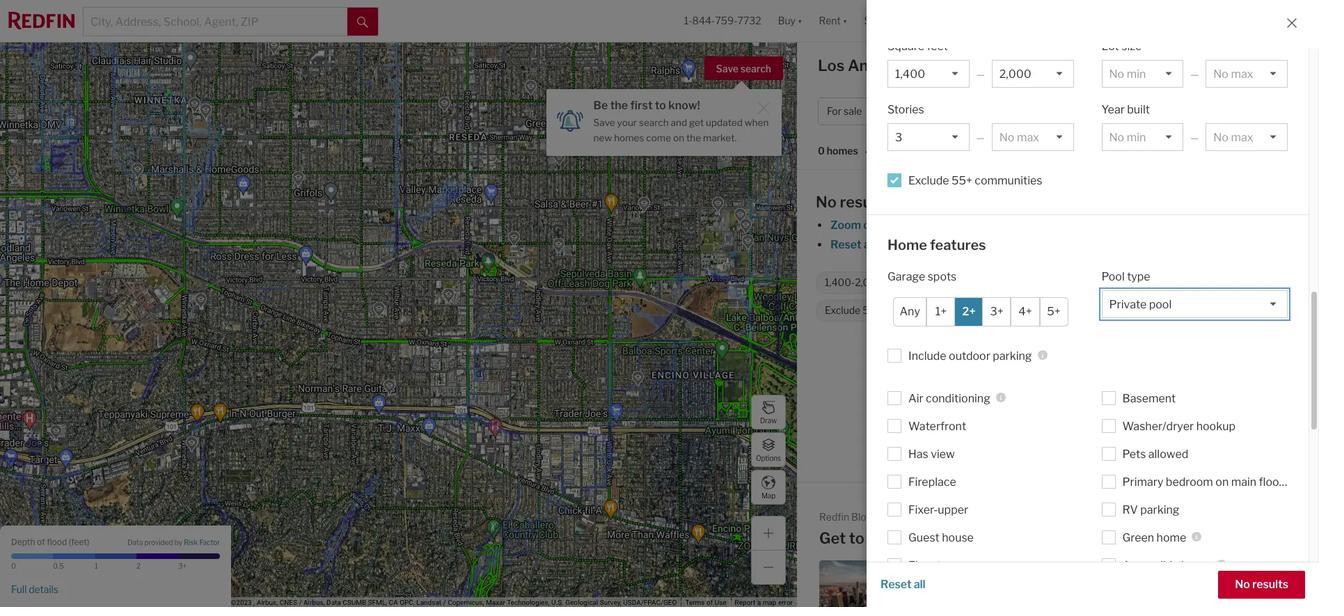 Task type: locate. For each thing, give the bounding box(es) containing it.
1 horizontal spatial exclude
[[909, 174, 949, 187]]

/ right landsat
[[443, 599, 446, 607]]

los inside redfin blog get to know los angeles, ca
[[911, 529, 938, 547]]

filters left below
[[1028, 238, 1058, 251]]

— for square feet
[[977, 68, 985, 80]]

0 horizontal spatial communities
[[883, 305, 942, 316]]

redfin right on
[[964, 277, 994, 289]]

homes right the new
[[614, 132, 644, 143]]

0 vertical spatial results
[[840, 193, 890, 211]]

year
[[1102, 103, 1125, 116]]

0 vertical spatial 0
[[818, 145, 825, 157]]

on
[[673, 132, 685, 143], [1216, 475, 1229, 488]]

usda/fpac/geo
[[623, 599, 677, 607]]

1 vertical spatial homes
[[827, 145, 858, 157]]

1 horizontal spatial the
[[687, 132, 701, 143]]

1 horizontal spatial parking
[[1141, 503, 1180, 516]]

©2023 right data
[[157, 599, 179, 607]]

13
[[1159, 570, 1169, 581]]

1 horizontal spatial spots
[[1120, 305, 1146, 316]]

1 horizontal spatial reset
[[881, 578, 912, 591]]

no up the zoom
[[816, 193, 837, 211]]

one
[[967, 238, 987, 251]]

save inside button
[[716, 63, 739, 75]]

draw button
[[751, 395, 786, 430]]

survey,
[[600, 599, 622, 607]]

ca inside 'discover 14 koreatown apartment buildings in los angeles, ca'
[[959, 601, 972, 607]]

list box
[[888, 60, 970, 88], [992, 60, 1074, 88], [1102, 60, 1184, 88], [1206, 60, 1288, 88], [888, 123, 970, 151], [992, 123, 1074, 151], [1102, 123, 1184, 151], [1206, 123, 1288, 151], [1102, 290, 1288, 318]]

in inside 'discover 14 koreatown apartment buildings in los angeles, ca'
[[1010, 589, 1017, 599]]

to
[[655, 99, 666, 112], [1094, 238, 1105, 251], [849, 529, 865, 547]]

risk factor link
[[184, 538, 220, 548]]

to for know!
[[655, 99, 666, 112]]

ad region
[[805, 390, 1312, 453]]

home up the accessible home
[[1157, 531, 1187, 544]]

3+ left the stories on the top right of the page
[[1107, 277, 1118, 289]]

to right first
[[655, 99, 666, 112]]

california link
[[1019, 353, 1068, 366]]

report a map error
[[735, 599, 793, 607]]

redfin inside redfin blog get to know los angeles, ca
[[820, 511, 850, 523]]

discover
[[920, 576, 957, 587]]

search down 7732
[[741, 63, 772, 75]]

1 horizontal spatial airbus,
[[304, 599, 325, 607]]

in down koreatown
[[1010, 589, 1017, 599]]

1 horizontal spatial /
[[443, 599, 446, 607]]

type
[[1127, 270, 1151, 283]]

,
[[254, 599, 255, 607]]

save search button
[[704, 56, 783, 80]]

1 horizontal spatial map
[[762, 491, 776, 500]]

pool
[[1102, 270, 1125, 283]]

1 horizontal spatial search
[[741, 63, 772, 75]]

square
[[888, 40, 925, 53]]

3+ for 3+ option
[[990, 305, 1004, 318]]

geological
[[566, 599, 598, 607]]

all down out
[[864, 238, 876, 251]]

0 left • at the top
[[818, 145, 825, 157]]

0 horizontal spatial on
[[673, 132, 685, 143]]

angeles, down discover
[[920, 601, 957, 607]]

2 vertical spatial redfin
[[820, 511, 850, 523]]

buildings
[[1237, 570, 1276, 581], [969, 589, 1008, 599]]

2+ for 2+ garage spots
[[1073, 305, 1085, 316]]

0 inside 0 homes • sort : recommended
[[818, 145, 825, 157]]

1 horizontal spatial feet
[[927, 40, 948, 53]]

come
[[646, 132, 671, 143]]

1 vertical spatial redfin
[[971, 353, 1005, 366]]

0 horizontal spatial 2+
[[963, 305, 976, 318]]

1 vertical spatial the
[[687, 132, 701, 143]]

ca up koreatown
[[1007, 529, 1030, 547]]

your
[[617, 117, 637, 128], [1002, 238, 1026, 251]]

for sale
[[827, 105, 862, 117]]

redfin up conditioning
[[971, 353, 1005, 366]]

exclude 55+ communities down sq.
[[825, 305, 942, 316]]

1 ©2023 from the left
[[157, 599, 179, 607]]

2 vertical spatial 3+
[[178, 562, 187, 570]]

1 horizontal spatial your
[[1002, 238, 1026, 251]]

on left main
[[1216, 475, 1229, 488]]

0 horizontal spatial data
[[128, 538, 143, 547]]

remove 3+ stories image
[[1158, 279, 1167, 287]]

angeles, down upper
[[941, 529, 1004, 547]]

0 up full
[[11, 562, 16, 570]]

1 horizontal spatial all
[[914, 578, 926, 591]]

0 horizontal spatial in
[[1010, 589, 1017, 599]]

0 vertical spatial exclude
[[909, 174, 949, 187]]

2 vertical spatial homes
[[1158, 238, 1194, 251]]

reset all button
[[881, 571, 926, 599]]

ca inside 13 top apartment buildings in the hollywood neighborhood of los angeles, ca
[[1197, 607, 1210, 607]]

homes left • at the top
[[827, 145, 858, 157]]

map data ©2023 google  imagery ©2023 , airbus, cnes / airbus, data csumb sfml, ca opc, landsat / copernicus, maxar technologies, u.s. geological survey, usda/fpac/geo
[[126, 599, 677, 607]]

private
[[981, 305, 1014, 316]]

on inside save your search and get updated when new homes come on the market.
[[673, 132, 685, 143]]

parking
[[993, 349, 1032, 362], [1141, 503, 1180, 516]]

reset down the zoom
[[831, 238, 862, 251]]

2+ for 2+
[[963, 305, 976, 318]]

1 vertical spatial no results
[[1235, 578, 1289, 591]]

provided
[[144, 538, 173, 547]]

los inside 'discover 14 koreatown apartment buildings in los angeles, ca'
[[1019, 589, 1035, 599]]

0 vertical spatial parking
[[993, 349, 1032, 362]]

accessible home
[[1123, 559, 1211, 572]]

features
[[930, 237, 986, 253]]

3+ radio
[[983, 297, 1011, 326]]

your right the one
[[1002, 238, 1026, 251]]

angeles, down neighborhood
[[1159, 607, 1196, 607]]

spots left remove 2+ garage spots icon
[[1120, 305, 1146, 316]]

0 vertical spatial buildings
[[1237, 570, 1276, 581]]

results
[[840, 193, 890, 211], [1253, 578, 1289, 591]]

basement
[[1123, 392, 1176, 405]]

1 vertical spatial search
[[639, 117, 669, 128]]

in
[[1159, 582, 1166, 593], [1010, 589, 1017, 599]]

airbus, right the cnes on the left bottom of the page
[[304, 599, 325, 607]]

1 vertical spatial save
[[594, 117, 615, 128]]

home up hollywood
[[1182, 559, 1211, 572]]

1 vertical spatial no
[[1235, 578, 1250, 591]]

data
[[128, 538, 143, 547], [327, 599, 341, 607]]

spots
[[928, 270, 957, 283], [1120, 305, 1146, 316]]

all inside button
[[914, 578, 926, 591]]

your inside save your search and get updated when new homes come on the market.
[[617, 117, 637, 128]]

4+ radio
[[1011, 297, 1040, 326]]

terms
[[685, 599, 705, 607]]

2 horizontal spatial the
[[1168, 582, 1182, 593]]

2+ inside option
[[963, 305, 976, 318]]

3+ right 2+ option
[[990, 305, 1004, 318]]

1 vertical spatial all
[[914, 578, 926, 591]]

redfin for redfin blog get to know los angeles, ca
[[820, 511, 850, 523]]

1 vertical spatial map
[[126, 599, 140, 607]]

exclude down recommended
[[909, 174, 949, 187]]

feet up los angeles, ca homes for sale
[[927, 40, 948, 53]]

apartment inside 13 top apartment buildings in the hollywood neighborhood of los angeles, ca
[[1188, 570, 1235, 581]]

apartment down discover
[[920, 589, 967, 599]]

to inside "dialog"
[[655, 99, 666, 112]]

google image
[[3, 589, 49, 607]]

0 horizontal spatial exclude
[[825, 305, 861, 316]]

0 vertical spatial redfin
[[964, 277, 994, 289]]

4+
[[1019, 305, 1032, 318]]

/ inside button
[[1085, 105, 1088, 117]]

1 vertical spatial reset
[[881, 578, 912, 591]]

save down 759-
[[716, 63, 739, 75]]

for
[[995, 56, 1016, 75]]

green home
[[1123, 531, 1187, 544]]

beds
[[1059, 105, 1083, 117]]

0 horizontal spatial your
[[617, 117, 637, 128]]

1 vertical spatial buildings
[[969, 589, 1008, 599]]

1 vertical spatial on
[[1216, 475, 1229, 488]]

no results up zoom out 'button'
[[816, 193, 890, 211]]

1 horizontal spatial ©2023
[[231, 599, 252, 607]]

|
[[1234, 61, 1237, 74]]

0 horizontal spatial 3+
[[178, 562, 187, 570]]

0 horizontal spatial ©2023
[[157, 599, 179, 607]]

2 filters from the left
[[1028, 238, 1058, 251]]

1 horizontal spatial filters
[[1028, 238, 1058, 251]]

use
[[715, 599, 727, 607]]

0 vertical spatial to
[[655, 99, 666, 112]]

report
[[735, 599, 756, 607]]

exclude 55+ communities down 'recommended' button
[[909, 174, 1043, 187]]

homes right more
[[1158, 238, 1194, 251]]

0 vertical spatial no
[[816, 193, 837, 211]]

0 vertical spatial search
[[741, 63, 772, 75]]

•
[[865, 146, 868, 158]]

for sale button
[[818, 97, 889, 125]]

7732
[[738, 15, 762, 27]]

0 horizontal spatial 0
[[11, 562, 16, 570]]

2 vertical spatial to
[[849, 529, 865, 547]]

airbus, right ,
[[257, 599, 278, 607]]

0 horizontal spatial to
[[655, 99, 666, 112]]

1 horizontal spatial in
[[1159, 582, 1166, 593]]

the right be
[[610, 99, 628, 112]]

home
[[1157, 531, 1187, 544], [1182, 559, 1211, 572]]

1 horizontal spatial 2+
[[1073, 305, 1085, 316]]

/ right beds
[[1085, 105, 1088, 117]]

data left csumb
[[327, 599, 341, 607]]

1 vertical spatial 55+
[[863, 305, 881, 316]]

0 horizontal spatial search
[[639, 117, 669, 128]]

ca down neighborhood
[[1197, 607, 1210, 607]]

0 for 0 homes • sort : recommended
[[818, 145, 825, 157]]

landsat
[[417, 599, 442, 607]]

of down hollywood
[[1221, 595, 1230, 605]]

0 horizontal spatial airbus,
[[257, 599, 278, 607]]

1 horizontal spatial apartment
[[1188, 570, 1235, 581]]

city guide link
[[1242, 59, 1299, 76]]

1 vertical spatial to
[[1094, 238, 1105, 251]]

0 vertical spatial 3+
[[1107, 277, 1118, 289]]

map inside button
[[762, 491, 776, 500]]

0 vertical spatial the
[[610, 99, 628, 112]]

55+ down "2,000"
[[863, 305, 881, 316]]

1-844-759-7732 link
[[684, 15, 762, 27]]

no results
[[816, 193, 890, 211], [1235, 578, 1289, 591]]

draw
[[760, 416, 777, 424]]

below
[[1061, 238, 1092, 251]]

square feet
[[888, 40, 948, 53]]

to inside redfin blog get to know los angeles, ca
[[849, 529, 865, 547]]

depth of flood ( feet )
[[11, 537, 89, 547]]

than
[[1016, 277, 1037, 289]]

0 vertical spatial map
[[762, 491, 776, 500]]

3+ stories
[[1107, 277, 1152, 289]]

2 horizontal spatial homes
[[1158, 238, 1194, 251]]

1 horizontal spatial on
[[1216, 475, 1229, 488]]

data left provided
[[128, 538, 143, 547]]

2+ left garage
[[1073, 305, 1085, 316]]

0 vertical spatial home
[[1157, 531, 1187, 544]]

your down first
[[617, 117, 637, 128]]

communities up zoom out reset all filters or remove one of your filters below to see more homes
[[975, 174, 1043, 187]]

0 horizontal spatial feet
[[71, 537, 87, 547]]

all down elevator
[[914, 578, 926, 591]]

sale
[[1019, 56, 1051, 75]]

1 horizontal spatial no results
[[1235, 578, 1289, 591]]

communities down ft.
[[883, 305, 942, 316]]

0 horizontal spatial apartment
[[920, 589, 967, 599]]

map down options
[[762, 491, 776, 500]]

1 horizontal spatial no
[[1235, 578, 1250, 591]]

homes inside zoom out reset all filters or remove one of your filters below to see more homes
[[1158, 238, 1194, 251]]

get
[[689, 117, 704, 128]]

55+ down 'recommended' button
[[952, 174, 973, 187]]

1 horizontal spatial communities
[[975, 174, 1043, 187]]

0 horizontal spatial no
[[816, 193, 837, 211]]

0 vertical spatial reset
[[831, 238, 862, 251]]

new
[[594, 132, 612, 143]]

the down get in the top right of the page
[[687, 132, 701, 143]]

3+ down by
[[178, 562, 187, 570]]

reset down elevator
[[881, 578, 912, 591]]

of inside zoom out reset all filters or remove one of your filters below to see more homes
[[989, 238, 1000, 251]]

option group
[[893, 297, 1069, 326]]

to down blog
[[849, 529, 865, 547]]

map left data
[[126, 599, 140, 607]]

exclude down 1,400-
[[825, 305, 861, 316]]

apartment up hollywood
[[1188, 570, 1235, 581]]

no right hollywood
[[1235, 578, 1250, 591]]

spots right remove 1,400-2,000 sq. ft. icon
[[928, 270, 957, 283]]

reset all filters button
[[830, 238, 910, 251]]

2 vertical spatial the
[[1168, 582, 1182, 593]]

3+ inside option
[[990, 305, 1004, 318]]

parking right outdoor
[[993, 349, 1032, 362]]

feet right "flood"
[[71, 537, 87, 547]]

1 vertical spatial spots
[[1120, 305, 1146, 316]]

exclude 55+ communities
[[909, 174, 1043, 187], [825, 305, 942, 316]]

no
[[816, 193, 837, 211], [1235, 578, 1250, 591]]

floor
[[1259, 475, 1284, 488]]

remove 1,400-2,000 sq. ft. image
[[918, 279, 927, 287]]

0 horizontal spatial map
[[126, 599, 140, 607]]

1 vertical spatial communities
[[883, 305, 942, 316]]

homes
[[614, 132, 644, 143], [827, 145, 858, 157], [1158, 238, 1194, 251]]

1 vertical spatial 0
[[11, 562, 16, 570]]

1 vertical spatial 3+
[[990, 305, 1004, 318]]

guest house
[[909, 531, 974, 544]]

save inside save your search and get updated when new homes come on the market.
[[594, 117, 615, 128]]

2+ right remove exclude 55+ communities image
[[963, 305, 976, 318]]

0 vertical spatial apartment
[[1188, 570, 1235, 581]]

save for save search
[[716, 63, 739, 75]]

0 vertical spatial data
[[128, 538, 143, 547]]

0 vertical spatial all
[[864, 238, 876, 251]]

in inside 13 top apartment buildings in the hollywood neighborhood of los angeles, ca
[[1159, 582, 1166, 593]]

on
[[949, 277, 962, 289]]

redfin up get
[[820, 511, 850, 523]]

parking up green home
[[1141, 503, 1180, 516]]

0 horizontal spatial save
[[594, 117, 615, 128]]

of right the one
[[989, 238, 1000, 251]]

map for map
[[762, 491, 776, 500]]

elevator
[[909, 559, 952, 572]]

1 horizontal spatial results
[[1253, 578, 1289, 591]]

your inside zoom out reset all filters or remove one of your filters below to see more homes
[[1002, 238, 1026, 251]]

759-
[[715, 15, 738, 27]]

2 horizontal spatial /
[[1085, 105, 1088, 117]]

save up the new
[[594, 117, 615, 128]]

pets
[[1123, 447, 1146, 461]]

ca down 14
[[959, 601, 972, 607]]

recommended
[[900, 145, 971, 157]]

©2023 left ,
[[231, 599, 252, 607]]

data provided by risk factor
[[128, 538, 220, 547]]

angeles, inside 'discover 14 koreatown apartment buildings in los angeles, ca'
[[920, 601, 957, 607]]

on down and
[[673, 132, 685, 143]]

to left see
[[1094, 238, 1105, 251]]

0 vertical spatial your
[[617, 117, 637, 128]]

0 vertical spatial spots
[[928, 270, 957, 283]]

ca down square feet
[[915, 56, 937, 75]]

0 vertical spatial save
[[716, 63, 739, 75]]

bedroom
[[1166, 475, 1214, 488]]

results up out
[[840, 193, 890, 211]]

pets allowed
[[1123, 447, 1189, 461]]

built
[[1127, 103, 1150, 116]]

/ right the cnes on the left bottom of the page
[[299, 599, 302, 607]]

no results right hollywood
[[1235, 578, 1289, 591]]

in down 13
[[1159, 582, 1166, 593]]

0 horizontal spatial filters
[[878, 238, 909, 251]]

filters left or
[[878, 238, 909, 251]]

0 vertical spatial feet
[[927, 40, 948, 53]]

no inside 'button'
[[1235, 578, 1250, 591]]

house
[[942, 531, 974, 544]]

1 vertical spatial data
[[327, 599, 341, 607]]

discover 14 koreatown apartment buildings in los angeles, ca link
[[820, 561, 1042, 607]]

market insights link
[[1145, 45, 1228, 76]]

communities
[[975, 174, 1043, 187], [883, 305, 942, 316]]

1 horizontal spatial save
[[716, 63, 739, 75]]

0 horizontal spatial buildings
[[969, 589, 1008, 599]]

search up come
[[639, 117, 669, 128]]

the down "top"
[[1168, 582, 1182, 593]]

results right hollywood
[[1253, 578, 1289, 591]]



Task type: describe. For each thing, give the bounding box(es) containing it.
sq.
[[885, 277, 898, 289]]

1 vertical spatial feet
[[71, 537, 87, 547]]

be
[[594, 99, 608, 112]]

3+ for 3+ stories
[[1107, 277, 1118, 289]]

garage
[[888, 270, 926, 283]]

discover 14 koreatown apartment buildings in los angeles, ca
[[920, 576, 1035, 607]]

out
[[864, 219, 881, 232]]

factor
[[199, 538, 220, 547]]

0 for 0
[[11, 562, 16, 570]]

market insights | city guide
[[1145, 61, 1296, 74]]

results inside 'button'
[[1253, 578, 1289, 591]]

has view
[[909, 447, 955, 461]]

error
[[778, 599, 793, 607]]

(
[[69, 537, 71, 547]]

14
[[959, 576, 969, 587]]

sale
[[844, 105, 862, 117]]

0 horizontal spatial /
[[299, 599, 302, 607]]

of left "flood"
[[37, 537, 45, 547]]

home
[[888, 237, 927, 253]]

guide
[[1266, 61, 1296, 74]]

apartment inside 'discover 14 koreatown apartment buildings in los angeles, ca'
[[920, 589, 967, 599]]

main
[[1232, 475, 1257, 488]]

to for know
[[849, 529, 865, 547]]

0 horizontal spatial 55+
[[863, 305, 881, 316]]

zoom out button
[[830, 219, 882, 232]]

remove private pool image
[[1043, 306, 1051, 315]]

zoom out reset all filters or remove one of your filters below to see more homes
[[831, 219, 1194, 251]]

has
[[909, 447, 929, 461]]

updated
[[706, 117, 743, 128]]

angeles, inside redfin blog get to know los angeles, ca
[[941, 529, 1004, 547]]

primary bedroom on main floor
[[1123, 475, 1284, 488]]

be the first to know! dialog
[[546, 81, 782, 156]]

fireplace
[[909, 475, 957, 488]]

all inside zoom out reset all filters or remove one of your filters below to see more homes
[[864, 238, 876, 251]]

los inside 13 top apartment buildings in the hollywood neighborhood of los angeles, ca
[[1232, 595, 1247, 605]]

reset inside zoom out reset all filters or remove one of your filters below to see more homes
[[831, 238, 862, 251]]

maxar
[[486, 599, 505, 607]]

— for stories
[[977, 132, 985, 143]]

homes inside 0 homes • sort : recommended
[[827, 145, 858, 157]]

air
[[909, 392, 924, 405]]

map region
[[0, 0, 950, 607]]

5+ radio
[[1040, 297, 1069, 326]]

buildings inside 13 top apartment buildings in the hollywood neighborhood of los angeles, ca
[[1237, 570, 1276, 581]]

allowed
[[1149, 447, 1189, 461]]

search inside save your search and get updated when new homes come on the market.
[[639, 117, 669, 128]]

1 vertical spatial parking
[[1141, 503, 1180, 516]]

reset all
[[881, 578, 926, 591]]

recommended button
[[898, 144, 982, 158]]

outdoor
[[949, 349, 991, 362]]

the inside save your search and get updated when new homes come on the market.
[[687, 132, 701, 143]]

buildings inside 'discover 14 koreatown apartment buildings in los angeles, ca'
[[969, 589, 1008, 599]]

0 vertical spatial exclude 55+ communities
[[909, 174, 1043, 187]]

homes inside save your search and get updated when new homes come on the market.
[[614, 132, 644, 143]]

submit search image
[[357, 17, 368, 28]]

of left use
[[707, 599, 713, 607]]

2+ garage spots
[[1073, 305, 1146, 316]]

13 top apartment buildings in the hollywood neighborhood of los angeles, ca
[[1159, 570, 1276, 607]]

accessible
[[1123, 559, 1179, 572]]

0 horizontal spatial the
[[610, 99, 628, 112]]

fixer-
[[909, 503, 938, 516]]

redfin for redfin
[[971, 353, 1005, 366]]

full details
[[11, 583, 58, 595]]

1 horizontal spatial data
[[327, 599, 341, 607]]

on redfin less than 7 days
[[949, 277, 1068, 289]]

by
[[175, 538, 182, 547]]

air conditioning
[[909, 392, 991, 405]]

and
[[671, 117, 687, 128]]

green
[[1123, 531, 1155, 544]]

report a map error link
[[735, 599, 793, 607]]

lot size
[[1102, 40, 1142, 53]]

1 vertical spatial exclude
[[825, 305, 861, 316]]

to inside zoom out reset all filters or remove one of your filters below to see more homes
[[1094, 238, 1105, 251]]

know
[[868, 529, 908, 547]]

view
[[931, 447, 955, 461]]

csumb
[[343, 599, 366, 607]]

angeles, down square
[[848, 56, 911, 75]]

1,400-
[[825, 277, 855, 289]]

copernicus,
[[448, 599, 484, 607]]

home for green home
[[1157, 531, 1187, 544]]

City, Address, School, Agent, ZIP search field
[[84, 8, 347, 36]]

of inside 13 top apartment buildings in the hollywood neighborhood of los angeles, ca
[[1221, 595, 1230, 605]]

terms of use link
[[685, 599, 727, 607]]

map
[[763, 599, 777, 607]]

beds / baths
[[1059, 105, 1117, 117]]

for
[[827, 105, 842, 117]]

— for year built
[[1191, 132, 1199, 143]]

0 vertical spatial 55+
[[952, 174, 973, 187]]

no results button
[[1219, 571, 1306, 599]]

options button
[[751, 432, 786, 467]]

include outdoor parking
[[909, 349, 1032, 362]]

2 airbus, from the left
[[304, 599, 325, 607]]

2 ©2023 from the left
[[231, 599, 252, 607]]

pool
[[1016, 305, 1036, 316]]

size
[[1122, 40, 1142, 53]]

hookup
[[1197, 420, 1236, 433]]

0 horizontal spatial no results
[[816, 193, 890, 211]]

remove exclude 55+ communities image
[[950, 306, 959, 315]]

see
[[1108, 238, 1126, 251]]

1+
[[936, 305, 947, 318]]

year built
[[1102, 103, 1150, 116]]

garage
[[1087, 305, 1118, 316]]

less
[[996, 277, 1014, 289]]

upper
[[938, 503, 969, 516]]

ca left opc,
[[389, 599, 398, 607]]

zoom
[[831, 219, 861, 232]]

conditioning
[[926, 392, 991, 405]]

angeles, inside 13 top apartment buildings in the hollywood neighborhood of los angeles, ca
[[1159, 607, 1196, 607]]

depth
[[11, 537, 35, 547]]

search inside button
[[741, 63, 772, 75]]

option group containing any
[[893, 297, 1069, 326]]

any
[[900, 305, 920, 318]]

map for map data ©2023 google  imagery ©2023 , airbus, cnes / airbus, data csumb sfml, ca opc, landsat / copernicus, maxar technologies, u.s. geological survey, usda/fpac/geo
[[126, 599, 140, 607]]

sfml,
[[368, 599, 387, 607]]

technologies,
[[507, 599, 550, 607]]

hollywood
[[1184, 582, 1229, 593]]

insights
[[1186, 61, 1228, 74]]

1 filters from the left
[[878, 238, 909, 251]]

days
[[1047, 277, 1068, 289]]

no results inside 'button'
[[1235, 578, 1289, 591]]

home for accessible home
[[1182, 559, 1211, 572]]

0 homes • sort : recommended
[[818, 145, 971, 158]]

when
[[745, 117, 769, 128]]

pool type
[[1102, 270, 1151, 283]]

private pool
[[981, 305, 1036, 316]]

0 vertical spatial communities
[[975, 174, 1043, 187]]

2,000
[[855, 277, 883, 289]]

remove 2+ garage spots image
[[1153, 306, 1161, 315]]

2+ radio
[[955, 297, 984, 326]]

1-
[[684, 15, 693, 27]]

save for save your search and get updated when new homes come on the market.
[[594, 117, 615, 128]]

more
[[1129, 238, 1156, 251]]

google
[[180, 599, 202, 607]]

1+ radio
[[927, 297, 956, 326]]

reset inside button
[[881, 578, 912, 591]]

1 vertical spatial exclude 55+ communities
[[825, 305, 942, 316]]

price
[[903, 105, 927, 117]]

the inside 13 top apartment buildings in the hollywood neighborhood of los angeles, ca
[[1168, 582, 1182, 593]]

stories
[[1120, 277, 1152, 289]]

details
[[29, 583, 58, 595]]

Any radio
[[893, 297, 927, 326]]

1 airbus, from the left
[[257, 599, 278, 607]]

ca inside redfin blog get to know los angeles, ca
[[1007, 529, 1030, 547]]

)
[[87, 537, 89, 547]]

u.s.
[[551, 599, 564, 607]]

0 horizontal spatial parking
[[993, 349, 1032, 362]]

0 horizontal spatial spots
[[928, 270, 957, 283]]

— for lot size
[[1191, 68, 1199, 80]]

:
[[896, 145, 898, 157]]

redfin blog get to know los angeles, ca
[[820, 511, 1030, 547]]



Task type: vqa. For each thing, say whether or not it's contained in the screenshot.
rightmost The Performing
no



